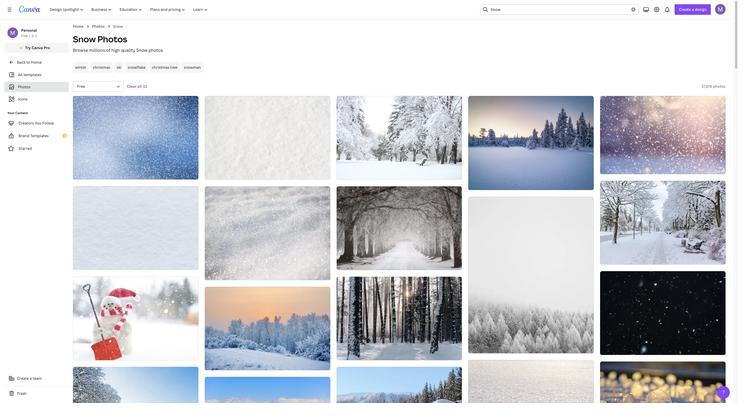 Task type: describe. For each thing, give the bounding box(es) containing it.
Search search field
[[491, 4, 629, 15]]

brand templates link
[[4, 131, 69, 141]]

try canva pro
[[25, 45, 50, 50]]

snow for snow photos browse millions of high quality snow photos
[[73, 33, 96, 45]]

1 vertical spatial photos
[[713, 84, 726, 89]]

2 vertical spatial photos
[[18, 84, 31, 89]]

photo of snow covered trees image
[[469, 197, 594, 354]]

frozen soap bubble on the snow image
[[600, 362, 726, 403]]

park covered in snow image
[[73, 367, 199, 403]]

templates
[[24, 72, 42, 77]]

brand templates
[[19, 133, 49, 138]]

christmas tree link
[[150, 62, 180, 73]]

winter snow gorund image
[[469, 360, 594, 403]]

creators you follow
[[19, 121, 54, 126]]

starred
[[19, 146, 32, 151]]

photos inside snow photos browse millions of high quality snow photos
[[149, 47, 163, 53]]

create for create a design
[[679, 7, 691, 12]]

houses covered in snow image
[[337, 367, 462, 403]]

top level navigation element
[[47, 4, 212, 15]]

snow covered trees and field image
[[469, 96, 594, 190]]

all templates
[[18, 72, 42, 77]]

your content
[[7, 111, 28, 115]]

maria williams image
[[715, 4, 726, 15]]

a for design
[[692, 7, 694, 12]]

pro
[[44, 45, 50, 50]]

create a team button
[[4, 373, 69, 384]]

personal
[[21, 28, 37, 33]]

trees covered in snow image
[[205, 287, 330, 370]]

clear all (1) button
[[124, 81, 150, 92]]

all templates link
[[7, 70, 66, 80]]

templates
[[30, 133, 49, 138]]

1 vertical spatial home
[[31, 60, 42, 65]]

ski link
[[115, 62, 123, 73]]

winter
[[75, 65, 86, 70]]

trash
[[17, 391, 27, 396]]

snow against a black background image
[[600, 271, 726, 355]]

canva
[[32, 45, 43, 50]]

create a design
[[679, 7, 707, 12]]

of
[[106, 47, 110, 53]]

create for create a team
[[17, 376, 29, 381]]

free button
[[73, 81, 124, 92]]

content
[[15, 111, 28, 115]]

winter link
[[73, 62, 89, 73]]

mountain ranges covered in snow image
[[205, 377, 330, 403]]

try
[[25, 45, 31, 50]]

design
[[695, 7, 707, 12]]

37,876
[[702, 84, 713, 89]]

christmas tree
[[152, 65, 178, 70]]

home link
[[73, 24, 84, 29]]

create a team
[[17, 376, 42, 381]]

1 horizontal spatial home
[[73, 24, 84, 29]]

browse
[[73, 47, 88, 53]]

photography of fir trees covered in snow image
[[337, 96, 462, 180]]

your
[[7, 111, 14, 115]]



Task type: vqa. For each thing, say whether or not it's contained in the screenshot.
right days
no



Task type: locate. For each thing, give the bounding box(es) containing it.
starred link
[[4, 143, 69, 154]]

create
[[679, 7, 691, 12], [17, 376, 29, 381]]

photos
[[92, 24, 105, 29], [97, 33, 127, 45], [18, 84, 31, 89]]

0 vertical spatial a
[[692, 7, 694, 12]]

(1)
[[143, 84, 147, 89]]

create left team
[[17, 376, 29, 381]]

a
[[692, 7, 694, 12], [30, 376, 32, 381]]

follow
[[42, 121, 54, 126]]

christmas left ski
[[93, 65, 110, 70]]

fresh snow texture image
[[73, 186, 199, 270]]

1
[[35, 34, 37, 38]]

0 vertical spatial snow
[[113, 24, 123, 29]]

christmas left the tree
[[152, 65, 169, 70]]

1 horizontal spatial christmas
[[152, 65, 169, 70]]

photos right "37,876"
[[713, 84, 726, 89]]

back
[[17, 60, 25, 65]]

snowman holding shovel image
[[73, 276, 199, 360]]

create a design button
[[675, 4, 711, 15]]

1 vertical spatial free
[[77, 84, 85, 89]]

team
[[33, 376, 42, 381]]

back to home
[[17, 60, 42, 65]]

tree
[[170, 65, 178, 70]]

ski
[[117, 65, 121, 70]]

snow up the 'browse'
[[73, 33, 96, 45]]

snow photos browse millions of high quality snow photos
[[73, 33, 163, 53]]

home
[[73, 24, 84, 29], [31, 60, 42, 65]]

2 christmas from the left
[[152, 65, 169, 70]]

all
[[137, 84, 142, 89]]

0 horizontal spatial create
[[17, 376, 29, 381]]

1 vertical spatial a
[[30, 376, 32, 381]]

1 horizontal spatial snow
[[113, 24, 123, 29]]

quality
[[121, 47, 135, 53]]

snowflakes in winter image
[[600, 96, 726, 174]]

0 horizontal spatial snow
[[73, 33, 96, 45]]

photos link
[[92, 24, 105, 29]]

trash link
[[4, 388, 69, 399]]

1 christmas from the left
[[93, 65, 110, 70]]

1 horizontal spatial free
[[77, 84, 85, 89]]

snowflake
[[128, 65, 146, 70]]

create inside dropdown button
[[679, 7, 691, 12]]

a park covered in snow image
[[600, 181, 726, 265]]

1 horizontal spatial photos
[[713, 84, 726, 89]]

christmas
[[93, 65, 110, 70], [152, 65, 169, 70]]

a for team
[[30, 376, 32, 381]]

creators
[[19, 121, 34, 126]]

a left "design"
[[692, 7, 694, 12]]

a left team
[[30, 376, 32, 381]]

photos right the home link
[[92, 24, 105, 29]]

christmas for christmas
[[93, 65, 110, 70]]

? button
[[718, 386, 730, 399]]

0 vertical spatial photos
[[149, 47, 163, 53]]

free
[[21, 34, 28, 38], [77, 84, 85, 89]]

free down winter link
[[77, 84, 85, 89]]

you
[[35, 121, 41, 126]]

woods covered with snow image
[[337, 277, 462, 360]]

0 horizontal spatial christmas
[[93, 65, 110, 70]]

snow on blue background image
[[73, 96, 199, 180]]

create inside 'button'
[[17, 376, 29, 381]]

?
[[722, 389, 725, 396]]

home right the "to"
[[31, 60, 42, 65]]

free left •
[[21, 34, 28, 38]]

photos up 'icons'
[[18, 84, 31, 89]]

37,876 photos
[[702, 84, 726, 89]]

1 vertical spatial snow
[[73, 33, 96, 45]]

clear all (1)
[[127, 84, 147, 89]]

to
[[26, 60, 30, 65]]

1 horizontal spatial a
[[692, 7, 694, 12]]

snow for snow
[[113, 24, 123, 29]]

snow up snow photos browse millions of high quality snow photos
[[113, 24, 123, 29]]

•
[[29, 34, 30, 38]]

snow crystals in winter image
[[205, 186, 330, 280]]

2 horizontal spatial snow
[[136, 47, 147, 53]]

1 horizontal spatial create
[[679, 7, 691, 12]]

1 vertical spatial create
[[17, 376, 29, 381]]

christmas for christmas tree
[[152, 65, 169, 70]]

icons
[[18, 97, 28, 102]]

creators you follow link
[[4, 118, 69, 128]]

2 vertical spatial snow
[[136, 47, 147, 53]]

snowman
[[184, 65, 201, 70]]

christmas link
[[91, 62, 112, 73]]

0 vertical spatial create
[[679, 7, 691, 12]]

snow
[[113, 24, 123, 29], [73, 33, 96, 45], [136, 47, 147, 53]]

snow right quality
[[136, 47, 147, 53]]

try canva pro button
[[4, 43, 69, 53]]

snowman link
[[182, 62, 203, 73]]

photos up "high"
[[97, 33, 127, 45]]

free for free •
[[21, 34, 28, 38]]

None search field
[[480, 4, 639, 15]]

a inside dropdown button
[[692, 7, 694, 12]]

icons link
[[7, 94, 66, 104]]

1 vertical spatial photos
[[97, 33, 127, 45]]

0 vertical spatial photos
[[92, 24, 105, 29]]

back to home link
[[4, 57, 69, 68]]

all
[[18, 72, 23, 77]]

a inside 'button'
[[30, 376, 32, 381]]

millions
[[89, 47, 105, 53]]

high
[[111, 47, 120, 53]]

photos
[[149, 47, 163, 53], [713, 84, 726, 89]]

0 vertical spatial free
[[21, 34, 28, 38]]

0 horizontal spatial a
[[30, 376, 32, 381]]

photos inside snow photos browse millions of high quality snow photos
[[97, 33, 127, 45]]

photos up the christmas tree
[[149, 47, 163, 53]]

snowflake link
[[126, 62, 148, 73]]

background of fluffy snow image
[[205, 96, 330, 180]]

free •
[[21, 34, 30, 38]]

home left photos link
[[73, 24, 84, 29]]

0 vertical spatial home
[[73, 24, 84, 29]]

create left "design"
[[679, 7, 691, 12]]

0 horizontal spatial free
[[21, 34, 28, 38]]

brand
[[19, 133, 29, 138]]

clear
[[127, 84, 136, 89]]

0 horizontal spatial photos
[[149, 47, 163, 53]]

free for free
[[77, 84, 85, 89]]

0 horizontal spatial home
[[31, 60, 42, 65]]

free inside dropdown button
[[77, 84, 85, 89]]

snow covered trees and pathway image
[[337, 186, 462, 270]]



